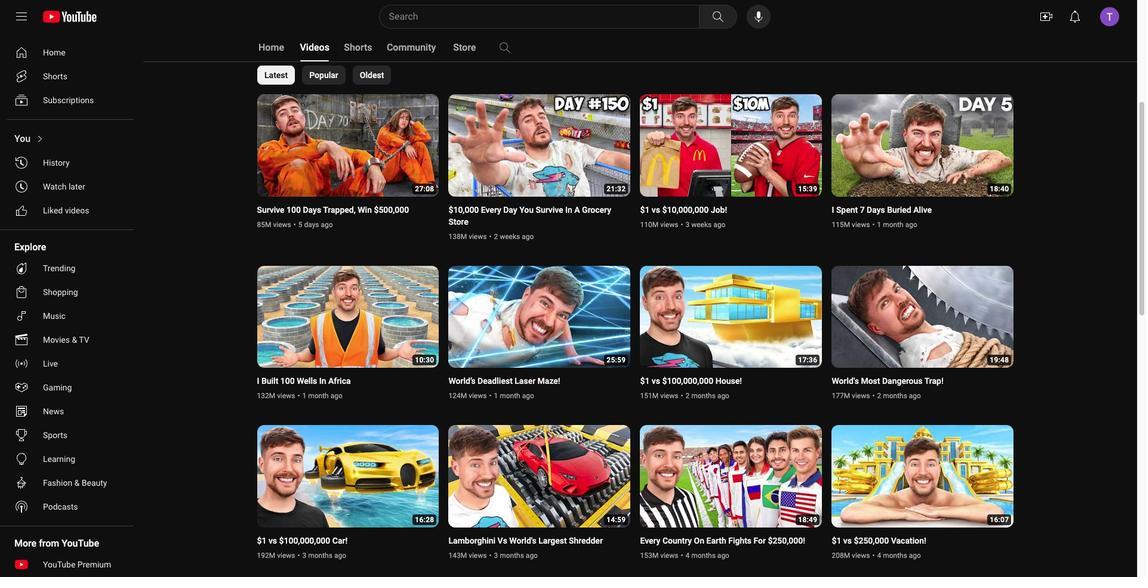 Task type: describe. For each thing, give the bounding box(es) containing it.
months for house!
[[691, 392, 716, 401]]

$1 vs $250,000 vacation! link
[[832, 535, 926, 547]]

1 horizontal spatial month
[[500, 392, 520, 401]]

1 vertical spatial youtube
[[43, 561, 75, 570]]

ago for earth
[[717, 552, 729, 560]]

sports
[[43, 431, 67, 441]]

115m
[[832, 221, 850, 229]]

132m views
[[257, 392, 295, 401]]

27 minutes, 8 seconds element
[[415, 185, 434, 193]]

177m views
[[832, 392, 870, 401]]

1 horizontal spatial home
[[258, 42, 284, 53]]

ago for trapped,
[[321, 221, 333, 229]]

$10,000 every day you survive in a grocery store by mrbeast 138,148,242 views 2 weeks ago 21 minutes element
[[449, 204, 616, 228]]

i built 100 wells in africa
[[257, 377, 351, 386]]

14:59
[[607, 516, 626, 525]]

1 for in
[[302, 392, 306, 401]]

$10,000 every day you survive in a grocery store link
[[449, 204, 616, 228]]

earth
[[707, 536, 726, 546]]

beauty
[[82, 479, 107, 488]]

100 inside "link"
[[280, 377, 295, 386]]

ago for car!
[[334, 552, 346, 560]]

$1 vs $250,000 vacation!
[[832, 536, 926, 546]]

17:36 link
[[640, 266, 822, 370]]

deadliest
[[478, 377, 513, 386]]

2 months ago for dangerous
[[877, 392, 921, 401]]

lamborghini vs world's largest shredder
[[449, 536, 603, 546]]

25:59
[[607, 356, 626, 365]]

house!
[[716, 377, 742, 386]]

0 horizontal spatial home
[[43, 48, 65, 57]]

$100,000,000 for car!
[[279, 536, 330, 546]]

views for lamborghini vs world's largest shredder
[[469, 552, 487, 560]]

5 days ago
[[298, 221, 333, 229]]

ago for you
[[522, 233, 534, 241]]

community
[[387, 42, 436, 53]]

208m
[[832, 552, 850, 560]]

17:36
[[798, 356, 818, 365]]

world's most dangerous trap! by mrbeast 177,831,113 views 2 months ago 19 minutes element
[[832, 376, 944, 387]]

21 minutes, 32 seconds element
[[607, 185, 626, 193]]

$1 for $1 vs $10,000,000 job!
[[640, 205, 650, 215]]

18:40 link
[[832, 94, 1014, 198]]

trending
[[43, 264, 75, 273]]

$1 vs $100,000,000 car! by mrbeast 192,531,677 views 3 months ago 16 minutes element
[[257, 535, 348, 547]]

i spent 7 days buried alive link
[[832, 204, 932, 216]]

151m views
[[640, 392, 678, 401]]

1 vertical spatial every
[[640, 536, 661, 546]]

18:49 link
[[640, 426, 822, 529]]

Search text field
[[389, 9, 696, 24]]

Subscribe text field
[[376, 8, 414, 18]]

history
[[43, 158, 70, 168]]

7
[[860, 205, 865, 215]]

18 minutes, 49 seconds element
[[798, 516, 818, 525]]

every country on earth fights for $250,000! link
[[640, 535, 805, 547]]

day
[[503, 205, 517, 215]]

5
[[298, 221, 302, 229]]

music
[[43, 312, 66, 321]]

survive 100 days trapped, win $500,000 by mrbeast 85,705,255 views 5 days ago 27 minutes element
[[257, 204, 409, 216]]

19:48 link
[[832, 266, 1014, 370]]

views for world's deadliest laser maze!
[[469, 392, 487, 401]]

in inside 'element'
[[319, 377, 326, 386]]

world's inside 'element'
[[832, 377, 859, 386]]

views for $1 vs $250,000 vacation!
[[852, 552, 870, 560]]

car!
[[332, 536, 348, 546]]

videos
[[65, 206, 89, 216]]

tab list containing latest
[[257, 66, 391, 85]]

i for i spent 7 days buried alive
[[832, 205, 834, 215]]

18 minutes, 40 seconds element
[[990, 185, 1009, 193]]

124m
[[449, 392, 467, 401]]

0 vertical spatial you
[[14, 133, 31, 144]]

world's deadliest laser maze! by mrbeast 124,427,936 views 1 month ago 25 minutes element
[[449, 376, 560, 387]]

africa
[[328, 377, 351, 386]]

liked
[[43, 206, 63, 216]]

2 for day
[[494, 233, 498, 241]]

3 weeks ago
[[686, 221, 725, 229]]

latest
[[264, 70, 288, 80]]

views for i built 100 wells in africa
[[277, 392, 295, 401]]

ago for maze!
[[522, 392, 534, 401]]

live
[[43, 359, 58, 369]]

avatar image image
[[1100, 7, 1119, 26]]

every country on earth fights for $250,000!
[[640, 536, 805, 546]]

vacation!
[[891, 536, 926, 546]]

watch
[[43, 182, 67, 192]]

1 horizontal spatial 1 month ago
[[494, 392, 534, 401]]

192m
[[257, 552, 275, 560]]

shredder
[[569, 536, 603, 546]]

buried
[[887, 205, 911, 215]]

16:28
[[415, 516, 434, 525]]

ago for largest
[[526, 552, 538, 560]]

3 months ago for world's
[[494, 552, 538, 560]]

win
[[358, 205, 372, 215]]

21:32
[[607, 185, 626, 193]]

built
[[261, 377, 278, 386]]

14 minutes, 59 seconds element
[[607, 516, 626, 525]]

vs for $1 vs $100,000,000 car!
[[269, 536, 277, 546]]

$1 vs $100,000,000 house! by mrbeast 151,862,865 views 2 months ago 17 minutes element
[[640, 376, 742, 387]]

i for i built 100 wells in africa
[[257, 377, 259, 386]]

21:32 link
[[449, 94, 631, 198]]

19:48
[[990, 356, 1009, 365]]

dangerous
[[882, 377, 923, 386]]

0 horizontal spatial shorts
[[43, 72, 67, 81]]

explore
[[14, 242, 46, 253]]

every country on earth fights for $250,000! by mrbeast 153,178,989 views 4 months ago 18 minutes element
[[640, 535, 805, 547]]

every inside $10,000 every day you survive in a grocery store
[[481, 205, 501, 215]]

views for $10,000 every day you survive in a grocery store
[[469, 233, 487, 241]]

ago for house!
[[717, 392, 729, 401]]

27:08
[[415, 185, 434, 193]]

153m
[[640, 552, 659, 560]]

& for tv
[[72, 336, 77, 345]]

subscribe
[[376, 8, 414, 18]]

views for survive 100 days trapped, win $500,000
[[273, 221, 291, 229]]

learning
[[43, 455, 75, 464]]

premium
[[77, 561, 111, 570]]

tv
[[79, 336, 89, 345]]

192m views
[[257, 552, 295, 560]]

25 minutes, 59 seconds element
[[607, 356, 626, 365]]

views for $1 vs $100,000,000 house!
[[660, 392, 678, 401]]

survive inside 'element'
[[257, 205, 285, 215]]

weeks for day
[[500, 233, 520, 241]]

1 month ago for in
[[302, 392, 343, 401]]

survive 100 days trapped, win $500,000
[[257, 205, 409, 215]]

110m
[[640, 221, 659, 229]]

$10,000,000
[[662, 205, 709, 215]]

115m views
[[832, 221, 870, 229]]

3 months ago for $100,000,000
[[302, 552, 346, 560]]

15:39 link
[[640, 94, 822, 198]]

$1 for $1 vs $100,000,000 car!
[[257, 536, 267, 546]]

fights
[[728, 536, 752, 546]]

months for earth
[[691, 552, 716, 560]]

4 months ago for earth
[[686, 552, 729, 560]]

2 for dangerous
[[877, 392, 881, 401]]

25:59 link
[[449, 266, 631, 370]]

most
[[861, 377, 880, 386]]

vs for $1 vs $100,000,000 house!
[[652, 377, 660, 386]]

country
[[663, 536, 692, 546]]

spent
[[836, 205, 858, 215]]

fashion
[[43, 479, 72, 488]]

85m
[[257, 221, 271, 229]]

17 minutes, 36 seconds element
[[798, 356, 818, 365]]



Task type: locate. For each thing, give the bounding box(es) containing it.
vs inside $1 vs $10,000,000 job! by mrbeast 110,516,335 views 3 weeks ago 15 minutes 'element'
[[652, 205, 660, 215]]

0 horizontal spatial weeks
[[500, 233, 520, 241]]

2 tab list from the top
[[257, 66, 391, 85]]

1 horizontal spatial shorts
[[344, 42, 372, 53]]

weeks for $10,000,000
[[691, 221, 712, 229]]

views right the 110m
[[660, 221, 678, 229]]

1 horizontal spatial in
[[565, 205, 572, 215]]

100 right built
[[280, 377, 295, 386]]

vs up 208m views
[[843, 536, 852, 546]]

0 horizontal spatial 1 month ago
[[302, 392, 343, 401]]

1 vertical spatial store
[[449, 217, 468, 227]]

store down $10,000
[[449, 217, 468, 227]]

vs inside $1 vs $100,000,000 house! by mrbeast 151,862,865 views 2 months ago 17 minutes element
[[652, 377, 660, 386]]

4 months ago down on
[[686, 552, 729, 560]]

14:59 link
[[449, 426, 631, 529]]

ago down laser
[[522, 392, 534, 401]]

store inside $10,000 every day you survive in a grocery store
[[449, 217, 468, 227]]

0 horizontal spatial days
[[303, 205, 321, 215]]

every left day
[[481, 205, 501, 215]]

0 vertical spatial weeks
[[691, 221, 712, 229]]

survive up 85m views
[[257, 205, 285, 215]]

month down the world's deadliest laser maze! by mrbeast 124,427,936 views 1 month ago 25 minutes "element"
[[500, 392, 520, 401]]

months for largest
[[500, 552, 524, 560]]

0 horizontal spatial world's
[[509, 536, 537, 546]]

0 horizontal spatial month
[[308, 392, 329, 401]]

trapped,
[[323, 205, 356, 215]]

lamborghini
[[449, 536, 496, 546]]

0 horizontal spatial you
[[14, 133, 31, 144]]

subscriptions link
[[7, 88, 129, 112], [7, 88, 129, 112]]

1 tab list from the top
[[257, 33, 604, 62]]

later
[[69, 182, 85, 192]]

2 4 from the left
[[877, 552, 881, 560]]

$1 for $1 vs $100,000,000 house!
[[640, 377, 650, 386]]

0 vertical spatial &
[[72, 336, 77, 345]]

fashion & beauty
[[43, 479, 107, 488]]

1 horizontal spatial 4
[[877, 552, 881, 560]]

youtube up 'youtube premium'
[[62, 538, 99, 550]]

months for car!
[[308, 552, 332, 560]]

& left tv
[[72, 336, 77, 345]]

1 horizontal spatial 4 months ago
[[877, 552, 921, 560]]

0 horizontal spatial 4 months ago
[[686, 552, 729, 560]]

$1 inside $1 vs $100,000,000 car! by mrbeast 192,531,677 views 3 months ago 16 minutes element
[[257, 536, 267, 546]]

$10,000 every day you survive in a grocery store
[[449, 205, 611, 227]]

tab list containing home
[[257, 33, 604, 62]]

from
[[39, 538, 59, 550]]

movies & tv
[[43, 336, 89, 345]]

home up subscriptions
[[43, 48, 65, 57]]

subscriptions
[[43, 96, 94, 105]]

$1 vs $100,000,000 house!
[[640, 377, 742, 386]]

15 minutes, 39 seconds element
[[798, 185, 818, 193]]

1 horizontal spatial $100,000,000
[[662, 377, 714, 386]]

1
[[877, 221, 881, 229], [302, 392, 306, 401], [494, 392, 498, 401]]

ago down car!
[[334, 552, 346, 560]]

movies
[[43, 336, 70, 345]]

gaming link
[[7, 376, 129, 400], [7, 376, 129, 400]]

1 horizontal spatial every
[[640, 536, 661, 546]]

1 2 months ago from the left
[[686, 392, 729, 401]]

ago for trap!
[[909, 392, 921, 401]]

ago for wells
[[331, 392, 343, 401]]

1 horizontal spatial 2
[[686, 392, 690, 401]]

1 vertical spatial world's
[[509, 536, 537, 546]]

music link
[[7, 304, 129, 328], [7, 304, 129, 328]]

vs up 151m views
[[652, 377, 660, 386]]

months for trap!
[[883, 392, 907, 401]]

2 horizontal spatial 1 month ago
[[877, 221, 917, 229]]

153m views
[[640, 552, 678, 560]]

vs inside $1 vs $250,000 vacation! by mrbeast 208,523,632 views 4 months ago 16 minutes element
[[843, 536, 852, 546]]

i left built
[[257, 377, 259, 386]]

151m
[[640, 392, 659, 401]]

3 down the $1 vs $100,000,000 car! in the left of the page
[[302, 552, 306, 560]]

survive left a
[[536, 205, 563, 215]]

1 down i spent 7 days buried alive
[[877, 221, 881, 229]]

month down buried
[[883, 221, 904, 229]]

2 months ago down dangerous
[[877, 392, 921, 401]]

& for beauty
[[74, 479, 80, 488]]

shorts up subscriptions
[[43, 72, 67, 81]]

maze!
[[538, 377, 560, 386]]

16:28 link
[[257, 426, 439, 529]]

live link
[[7, 352, 129, 376], [7, 352, 129, 376]]

3 for world's
[[494, 552, 498, 560]]

2 horizontal spatial 1
[[877, 221, 881, 229]]

vs for $1 vs $250,000 vacation!
[[843, 536, 852, 546]]

lamborghini vs world's largest shredder by mrbeast 143,659,397 views 3 months ago 14 minutes, 59 seconds element
[[449, 535, 603, 547]]

world's most dangerous trap! link
[[832, 376, 944, 387]]

views for world's most dangerous trap!
[[852, 392, 870, 401]]

$10,000
[[449, 205, 479, 215]]

liked videos
[[43, 206, 89, 216]]

4 for $250,000
[[877, 552, 881, 560]]

views right 132m
[[277, 392, 295, 401]]

days
[[303, 205, 321, 215], [867, 205, 885, 215]]

16 minutes, 7 seconds element
[[990, 516, 1009, 525]]

ago for job!
[[713, 221, 725, 229]]

$100,000,000 for house!
[[662, 377, 714, 386]]

4 months ago for vacation!
[[877, 552, 921, 560]]

$100,000,000
[[662, 377, 714, 386], [279, 536, 330, 546]]

110m views
[[640, 221, 678, 229]]

0 vertical spatial world's
[[832, 377, 859, 386]]

ago right days
[[321, 221, 333, 229]]

3
[[686, 221, 690, 229], [302, 552, 306, 560], [494, 552, 498, 560]]

0 vertical spatial 100
[[287, 205, 301, 215]]

views down 7
[[852, 221, 870, 229]]

vs
[[652, 205, 660, 215], [652, 377, 660, 386], [269, 536, 277, 546], [843, 536, 852, 546]]

0 vertical spatial youtube
[[62, 538, 99, 550]]

vs up 192m views
[[269, 536, 277, 546]]

$1 vs $10,000,000 job! by mrbeast 110,516,335 views 3 weeks ago 15 minutes element
[[640, 204, 727, 216]]

2 for $100,000,000
[[686, 392, 690, 401]]

1 vertical spatial weeks
[[500, 233, 520, 241]]

vs for $1 vs $10,000,000 job!
[[652, 205, 660, 215]]

i built 100 wells in africa by mrbeast 132,427,862 views 1 month ago 10 minutes, 30 seconds element
[[257, 376, 351, 387]]

4 months ago down vacation!
[[877, 552, 921, 560]]

2 survive from the left
[[536, 205, 563, 215]]

0 horizontal spatial 2
[[494, 233, 498, 241]]

months
[[691, 392, 716, 401], [883, 392, 907, 401], [308, 552, 332, 560], [500, 552, 524, 560], [691, 552, 716, 560], [883, 552, 907, 560]]

$1 for $1 vs $250,000 vacation!
[[832, 536, 841, 546]]

3 down $10,000,000
[[686, 221, 690, 229]]

youtube premium
[[43, 561, 111, 570]]

100 up 5 at the top of the page
[[287, 205, 301, 215]]

views down lamborghini
[[469, 552, 487, 560]]

world's right vs
[[509, 536, 537, 546]]

month for in
[[308, 392, 329, 401]]

movies & tv link
[[7, 328, 129, 352], [7, 328, 129, 352]]

1 vertical spatial in
[[319, 377, 326, 386]]

views for $1 vs $10,000,000 job!
[[660, 221, 678, 229]]

0 horizontal spatial survive
[[257, 205, 285, 215]]

ago down job!
[[713, 221, 725, 229]]

3 months ago down car!
[[302, 552, 346, 560]]

vs inside $1 vs $100,000,000 car! by mrbeast 192,531,677 views 3 months ago 16 minutes element
[[269, 536, 277, 546]]

1 horizontal spatial weeks
[[691, 221, 712, 229]]

for
[[754, 536, 766, 546]]

1 horizontal spatial world's
[[832, 377, 859, 386]]

0 vertical spatial shorts
[[344, 42, 372, 53]]

tab list down the videos
[[257, 66, 391, 85]]

you inside $10,000 every day you survive in a grocery store
[[519, 205, 534, 215]]

views for every country on earth fights for $250,000!
[[660, 552, 678, 560]]

3 down vs
[[494, 552, 498, 560]]

months down $1 vs $100,000,000 house! "link"
[[691, 392, 716, 401]]

world's
[[449, 377, 476, 386]]

1 horizontal spatial 1
[[494, 392, 498, 401]]

ago down dangerous
[[909, 392, 921, 401]]

views right 124m
[[469, 392, 487, 401]]

0 vertical spatial $100,000,000
[[662, 377, 714, 386]]

views down country on the bottom right
[[660, 552, 678, 560]]

a
[[574, 205, 580, 215]]

weeks
[[691, 221, 712, 229], [500, 233, 520, 241]]

ago down africa
[[331, 392, 343, 401]]

0 vertical spatial i
[[832, 205, 834, 215]]

2 4 months ago from the left
[[877, 552, 921, 560]]

0 horizontal spatial 3 months ago
[[302, 552, 346, 560]]

0 horizontal spatial $100,000,000
[[279, 536, 330, 546]]

$1 inside $1 vs $10,000,000 job! by mrbeast 110,516,335 views 3 weeks ago 15 minutes 'element'
[[640, 205, 650, 215]]

16 minutes, 28 seconds element
[[415, 516, 434, 525]]

1 4 months ago from the left
[[686, 552, 729, 560]]

$1 up 208m
[[832, 536, 841, 546]]

$1 vs $100,000,000 car!
[[257, 536, 348, 546]]

138m views
[[449, 233, 487, 241]]

0 vertical spatial store
[[453, 42, 476, 53]]

wells
[[297, 377, 317, 386]]

&
[[72, 336, 77, 345], [74, 479, 80, 488]]

2 horizontal spatial 2
[[877, 392, 881, 401]]

3 months ago
[[302, 552, 346, 560], [494, 552, 538, 560]]

days
[[304, 221, 319, 229]]

world's up "177m"
[[832, 377, 859, 386]]

ago down alive
[[905, 221, 917, 229]]

ago down the house!
[[717, 392, 729, 401]]

4 down country on the bottom right
[[686, 552, 690, 560]]

sports link
[[7, 424, 129, 448], [7, 424, 129, 448]]

1 3 months ago from the left
[[302, 552, 346, 560]]

i inside 'element'
[[257, 377, 259, 386]]

$1 up the 110m
[[640, 205, 650, 215]]

2
[[494, 233, 498, 241], [686, 392, 690, 401], [877, 392, 881, 401]]

views
[[273, 221, 291, 229], [660, 221, 678, 229], [852, 221, 870, 229], [469, 233, 487, 241], [277, 392, 295, 401], [469, 392, 487, 401], [660, 392, 678, 401], [852, 392, 870, 401], [277, 552, 295, 560], [469, 552, 487, 560], [660, 552, 678, 560], [852, 552, 870, 560]]

days inside 'i spent 7 days buried alive by mrbeast 115,693,669 views 1 month ago 18 minutes' element
[[867, 205, 885, 215]]

1 vertical spatial shorts
[[43, 72, 67, 81]]

$1 up "192m" at left bottom
[[257, 536, 267, 546]]

3 for $10,000,000
[[686, 221, 690, 229]]

2 2 months ago from the left
[[877, 392, 921, 401]]

0 vertical spatial tab list
[[257, 33, 604, 62]]

ago for days
[[905, 221, 917, 229]]

ago for vacation!
[[909, 552, 921, 560]]

19 minutes, 48 seconds element
[[990, 356, 1009, 365]]

month
[[883, 221, 904, 229], [308, 392, 329, 401], [500, 392, 520, 401]]

1 vertical spatial 100
[[280, 377, 295, 386]]

1 days from the left
[[303, 205, 321, 215]]

1 vertical spatial &
[[74, 479, 80, 488]]

10:30
[[415, 356, 434, 365]]

16:07 link
[[832, 426, 1014, 529]]

16:07
[[990, 516, 1009, 525]]

2 horizontal spatial month
[[883, 221, 904, 229]]

$1 vs $10,000,000 job!
[[640, 205, 727, 215]]

videos
[[300, 42, 329, 53]]

1 horizontal spatial 2 months ago
[[877, 392, 921, 401]]

laser
[[515, 377, 536, 386]]

1 horizontal spatial i
[[832, 205, 834, 215]]

1 month ago for buried
[[877, 221, 917, 229]]

months for vacation!
[[883, 552, 907, 560]]

vs up 110m views
[[652, 205, 660, 215]]

store right community
[[453, 42, 476, 53]]

views down "$250,000" at right bottom
[[852, 552, 870, 560]]

1 down 'deadliest'
[[494, 392, 498, 401]]

months down the $1 vs $100,000,000 car! in the left of the page
[[308, 552, 332, 560]]

podcasts
[[43, 503, 78, 512]]

in inside $10,000 every day you survive in a grocery store
[[565, 205, 572, 215]]

1 horizontal spatial 3 months ago
[[494, 552, 538, 560]]

$500,000
[[374, 205, 409, 215]]

1 horizontal spatial days
[[867, 205, 885, 215]]

ago down lamborghini vs world's largest shredder in the bottom of the page
[[526, 552, 538, 560]]

in right wells
[[319, 377, 326, 386]]

views down most
[[852, 392, 870, 401]]

views right 151m
[[660, 392, 678, 401]]

2 days from the left
[[867, 205, 885, 215]]

tab list
[[257, 33, 604, 62], [257, 66, 391, 85]]

views right "192m" at left bottom
[[277, 552, 295, 560]]

0 horizontal spatial i
[[257, 377, 259, 386]]

4 down $1 vs $250,000 vacation!
[[877, 552, 881, 560]]

days inside survive 100 days trapped, win $500,000 by mrbeast 85,705,255 views 5 days ago 27 minutes 'element'
[[303, 205, 321, 215]]

1 month ago down buried
[[877, 221, 917, 229]]

0 horizontal spatial in
[[319, 377, 326, 386]]

None search field
[[357, 5, 739, 29]]

more
[[14, 538, 37, 550]]

1 vertical spatial tab list
[[257, 66, 391, 85]]

$1 up 151m
[[640, 377, 650, 386]]

days up days
[[303, 205, 321, 215]]

tab list down subscribe
[[257, 33, 604, 62]]

survive inside $10,000 every day you survive in a grocery store
[[536, 205, 563, 215]]

job!
[[711, 205, 727, 215]]

3 months ago down lamborghini vs world's largest shredder by mrbeast 143,659,397 views 3 months ago 14 minutes, 59 seconds element
[[494, 552, 538, 560]]

every up the 153m
[[640, 536, 661, 546]]

0 horizontal spatial 2 months ago
[[686, 392, 729, 401]]

2 3 months ago from the left
[[494, 552, 538, 560]]

youtube premium link
[[7, 553, 129, 577], [7, 553, 129, 577]]

1 horizontal spatial survive
[[536, 205, 563, 215]]

1 vertical spatial you
[[519, 205, 534, 215]]

weeks down day
[[500, 233, 520, 241]]

2 months ago for $100,000,000
[[686, 392, 729, 401]]

trending link
[[7, 257, 129, 281], [7, 257, 129, 281]]

1 down i built 100 wells in africa
[[302, 392, 306, 401]]

1 month ago
[[877, 221, 917, 229], [302, 392, 343, 401], [494, 392, 534, 401]]

$100,000,000 up 192m views
[[279, 536, 330, 546]]

2 right 138m views
[[494, 233, 498, 241]]

1 survive from the left
[[257, 205, 285, 215]]

in left a
[[565, 205, 572, 215]]

1 vertical spatial $100,000,000
[[279, 536, 330, 546]]

177m
[[832, 392, 850, 401]]

2 down $1 vs $100,000,000 house!
[[686, 392, 690, 401]]

i spent 7 days buried alive
[[832, 205, 932, 215]]

0 vertical spatial in
[[565, 205, 572, 215]]

months down vacation!
[[883, 552, 907, 560]]

$1 vs $100,000,000 car! link
[[257, 535, 348, 547]]

views right 138m
[[469, 233, 487, 241]]

i spent 7 days buried alive by mrbeast 115,693,669 views 1 month ago 18 minutes element
[[832, 204, 932, 216]]

3 for $100,000,000
[[302, 552, 306, 560]]

2 horizontal spatial 3
[[686, 221, 690, 229]]

month down wells
[[308, 392, 329, 401]]

1 month ago down wells
[[302, 392, 343, 401]]

2 months ago down $1 vs $100,000,000 house! "link"
[[686, 392, 729, 401]]

1 vertical spatial i
[[257, 377, 259, 386]]

$1 vs $250,000 vacation! by mrbeast 208,523,632 views 4 months ago 16 minutes element
[[832, 535, 926, 547]]

1 horizontal spatial 3
[[494, 552, 498, 560]]

views for i spent 7 days buried alive
[[852, 221, 870, 229]]

more from youtube
[[14, 538, 99, 550]]

1 4 from the left
[[686, 552, 690, 560]]

& left 'beauty' on the left of the page
[[74, 479, 80, 488]]

shopping link
[[7, 281, 129, 304], [7, 281, 129, 304]]

vs
[[498, 536, 507, 546]]

views right 85m
[[273, 221, 291, 229]]

$1 inside $1 vs $100,000,000 house! by mrbeast 151,862,865 views 2 months ago 17 minutes element
[[640, 377, 650, 386]]

months down on
[[691, 552, 716, 560]]

18:49
[[798, 516, 818, 525]]

27:08 link
[[257, 94, 439, 198]]

2 down world's most dangerous trap! link
[[877, 392, 881, 401]]

10 minutes, 30 seconds element
[[415, 356, 434, 365]]

days right 7
[[867, 205, 885, 215]]

views for $1 vs $100,000,000 car!
[[277, 552, 295, 560]]

0 horizontal spatial 4
[[686, 552, 690, 560]]

1 for buried
[[877, 221, 881, 229]]

shorts
[[344, 42, 372, 53], [43, 72, 67, 81]]

youtube down more from youtube
[[43, 561, 75, 570]]

0 vertical spatial every
[[481, 205, 501, 215]]

i built 100 wells in africa link
[[257, 376, 351, 387]]

1 month ago down world's deadliest laser maze! link
[[494, 392, 534, 401]]

survive 100 days trapped, win $500,000 link
[[257, 204, 409, 216]]

ago down $10,000 every day you survive in a grocery store
[[522, 233, 534, 241]]

0 horizontal spatial every
[[481, 205, 501, 215]]

home
[[258, 42, 284, 53], [43, 48, 65, 57]]

month for buried
[[883, 221, 904, 229]]

0 horizontal spatial 1
[[302, 392, 306, 401]]

ago down every country on earth fights for $250,000! by mrbeast 153,178,989 views 4 months ago 18 minutes element
[[717, 552, 729, 560]]

1 horizontal spatial you
[[519, 205, 534, 215]]

weeks down $10,000,000
[[691, 221, 712, 229]]

0 horizontal spatial 3
[[302, 552, 306, 560]]

$1 inside $1 vs $250,000 vacation! by mrbeast 208,523,632 views 4 months ago 16 minutes element
[[832, 536, 841, 546]]

4 for on
[[686, 552, 690, 560]]

home up latest
[[258, 42, 284, 53]]

85m views
[[257, 221, 291, 229]]

gaming
[[43, 383, 72, 393]]

shorts up oldest
[[344, 42, 372, 53]]

shopping
[[43, 288, 78, 297]]

world's deadliest laser maze!
[[449, 377, 560, 386]]

ago down vacation!
[[909, 552, 921, 560]]

months down dangerous
[[883, 392, 907, 401]]

i left "spent"
[[832, 205, 834, 215]]

world's most dangerous trap!
[[832, 377, 944, 386]]

months down vs
[[500, 552, 524, 560]]

$100,000,000 up 151m views
[[662, 377, 714, 386]]



Task type: vqa. For each thing, say whether or not it's contained in the screenshot.


